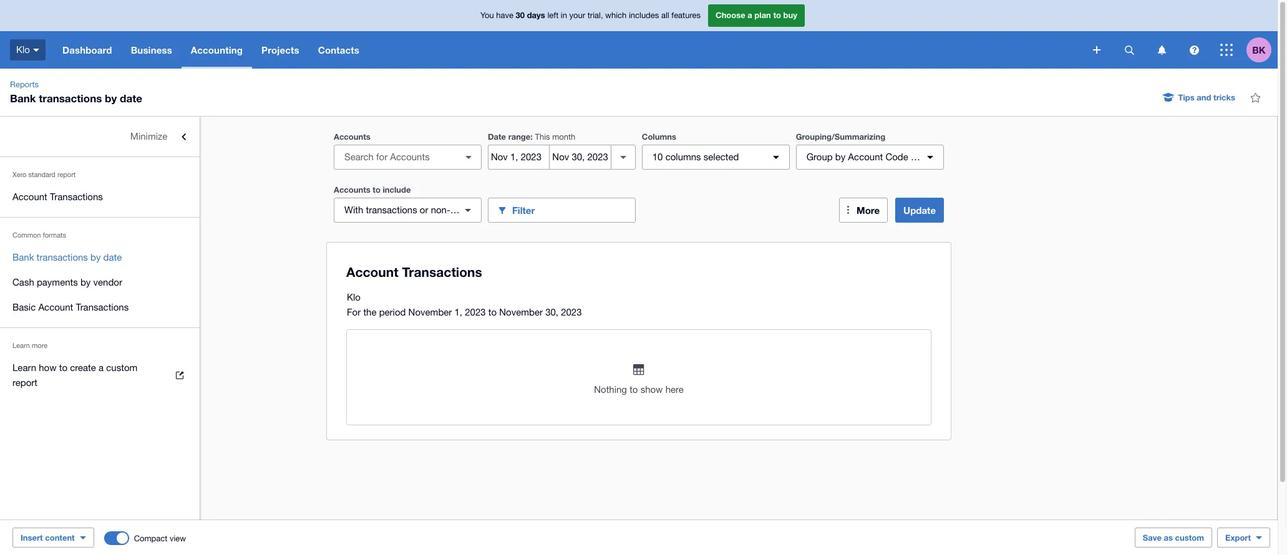 Task type: vqa. For each thing, say whether or not it's contained in the screenshot.
CONTENT
yes



Task type: describe. For each thing, give the bounding box(es) containing it.
basic account transactions
[[12, 302, 129, 313]]

all
[[661, 11, 669, 20]]

1,
[[455, 307, 462, 318]]

date inside reports bank transactions by date
[[120, 92, 142, 105]]

more
[[32, 342, 47, 349]]

dashboard
[[62, 44, 112, 56]]

non-
[[431, 205, 450, 215]]

by inside popup button
[[835, 152, 846, 162]]

list of convenience dates image
[[611, 145, 636, 170]]

by up the cash payments by vendor link
[[90, 252, 101, 263]]

30
[[516, 10, 525, 20]]

for
[[347, 307, 361, 318]]

1 vertical spatial transactions
[[76, 302, 129, 313]]

Report title field
[[343, 258, 926, 287]]

account inside group by account code & name popup button
[[848, 152, 883, 162]]

bank transactions by date link
[[0, 245, 200, 270]]

nothing to show here
[[594, 384, 684, 395]]

projects button
[[252, 31, 309, 69]]

date range : this month
[[488, 132, 576, 142]]

report inside learn how to create a custom report
[[12, 378, 37, 388]]

more
[[857, 205, 880, 216]]

basic
[[12, 302, 36, 313]]

save as custom button
[[1135, 528, 1213, 548]]

how
[[39, 363, 57, 373]]

contacts
[[318, 44, 359, 56]]

learn more
[[12, 342, 47, 349]]

transactions inside reports bank transactions by date
[[39, 92, 102, 105]]

export button
[[1218, 528, 1271, 548]]

which
[[605, 11, 627, 20]]

choose a plan to buy
[[716, 10, 798, 20]]

in
[[561, 11, 567, 20]]

payments
[[37, 277, 78, 288]]

cash payments by vendor
[[12, 277, 122, 288]]

1 november from the left
[[409, 307, 452, 318]]

show
[[641, 384, 663, 395]]

dashboard link
[[53, 31, 121, 69]]

vendor
[[93, 277, 122, 288]]

&
[[911, 152, 917, 162]]

to inside learn how to create a custom report
[[59, 363, 67, 373]]

view
[[170, 534, 186, 543]]

compact view
[[134, 534, 186, 543]]

export
[[1226, 533, 1251, 543]]

account inside account transactions link
[[12, 192, 47, 202]]

Select end date field
[[550, 145, 611, 169]]

klo button
[[0, 31, 53, 69]]

and
[[1197, 92, 1212, 102]]

2 november from the left
[[499, 307, 543, 318]]

by inside reports bank transactions by date
[[105, 92, 117, 105]]

you have 30 days left in your trial, which includes all features
[[481, 10, 701, 20]]

projects
[[261, 44, 299, 56]]

learn how to create a custom report link
[[0, 356, 200, 396]]

with transactions or non-zero balance
[[344, 205, 504, 215]]

business
[[131, 44, 172, 56]]

include
[[383, 185, 411, 195]]

minimize
[[130, 131, 167, 142]]

insert
[[21, 533, 43, 543]]

klo for klo for the period november 1, 2023 to november 30, 2023
[[347, 292, 361, 303]]

range
[[508, 132, 531, 142]]

transactions for bank transactions by date
[[37, 252, 88, 263]]

learn for learn more
[[12, 342, 30, 349]]

cash payments by vendor link
[[0, 270, 200, 295]]

balance
[[471, 205, 504, 215]]

here
[[666, 384, 684, 395]]

custom inside learn how to create a custom report
[[106, 363, 137, 373]]

reports bank transactions by date
[[10, 80, 142, 105]]

insert content
[[21, 533, 75, 543]]

account transactions
[[12, 192, 103, 202]]

Search for Accounts text field
[[334, 145, 459, 169]]

accounting
[[191, 44, 243, 56]]

klo for klo
[[16, 44, 30, 55]]

tips and tricks button
[[1156, 87, 1243, 107]]

account inside basic account transactions link
[[38, 302, 73, 313]]

trial,
[[588, 11, 603, 20]]

compact
[[134, 534, 167, 543]]

tips
[[1179, 92, 1195, 102]]

group by account code & name
[[807, 152, 944, 162]]

0 vertical spatial transactions
[[50, 192, 103, 202]]

minimize button
[[0, 124, 200, 149]]

includes
[[629, 11, 659, 20]]

a inside banner
[[748, 10, 752, 20]]

tricks
[[1214, 92, 1236, 102]]

accounts to include
[[334, 185, 411, 195]]

10
[[653, 152, 663, 162]]

account transactions link
[[0, 185, 200, 210]]



Task type: locate. For each thing, give the bounding box(es) containing it.
0 vertical spatial a
[[748, 10, 752, 20]]

date
[[488, 132, 506, 142]]

bk button
[[1247, 31, 1278, 69]]

svg image inside klo popup button
[[33, 49, 39, 52]]

accounts up with
[[334, 185, 371, 195]]

learn inside learn how to create a custom report
[[12, 363, 36, 373]]

custom right create
[[106, 363, 137, 373]]

1 vertical spatial a
[[99, 363, 104, 373]]

to right how
[[59, 363, 67, 373]]

0 vertical spatial account
[[848, 152, 883, 162]]

name
[[920, 152, 944, 162]]

0 vertical spatial custom
[[106, 363, 137, 373]]

period
[[379, 307, 406, 318]]

days
[[527, 10, 545, 20]]

the
[[363, 307, 377, 318]]

None field
[[334, 145, 482, 170]]

account
[[848, 152, 883, 162], [12, 192, 47, 202], [38, 302, 73, 313]]

svg image
[[1221, 44, 1233, 56], [1190, 45, 1199, 55]]

group by account code & name button
[[796, 145, 944, 170]]

Select start date field
[[489, 145, 549, 169]]

save
[[1143, 533, 1162, 543]]

1 vertical spatial bank
[[12, 252, 34, 263]]

transactions down the cash payments by vendor link
[[76, 302, 129, 313]]

1 2023 from the left
[[465, 307, 486, 318]]

accounts up search for accounts text box
[[334, 132, 371, 142]]

2023 right 30,
[[561, 307, 582, 318]]

november left 1,
[[409, 307, 452, 318]]

transactions
[[39, 92, 102, 105], [366, 205, 417, 215], [37, 252, 88, 263]]

transactions down include
[[366, 205, 417, 215]]

svg image
[[1125, 45, 1134, 55], [1158, 45, 1166, 55], [1093, 46, 1101, 54], [33, 49, 39, 52]]

by down grouping/summarizing
[[835, 152, 846, 162]]

xero standard report
[[12, 171, 76, 178]]

to inside klo for the period november 1, 2023 to november 30, 2023
[[488, 307, 497, 318]]

2023 right 1,
[[465, 307, 486, 318]]

1 vertical spatial learn
[[12, 363, 36, 373]]

filter
[[512, 204, 535, 216]]

account down xero
[[12, 192, 47, 202]]

more button
[[839, 198, 888, 223]]

basic account transactions link
[[0, 295, 200, 320]]

10 columns selected
[[653, 152, 739, 162]]

transactions for with transactions or non-zero balance
[[366, 205, 417, 215]]

bank down common
[[12, 252, 34, 263]]

klo inside klo for the period november 1, 2023 to november 30, 2023
[[347, 292, 361, 303]]

tips and tricks
[[1179, 92, 1236, 102]]

accounts for accounts
[[334, 132, 371, 142]]

0 vertical spatial report
[[57, 171, 76, 178]]

accounting button
[[182, 31, 252, 69]]

1 horizontal spatial a
[[748, 10, 752, 20]]

1 horizontal spatial klo
[[347, 292, 361, 303]]

standard
[[28, 171, 55, 178]]

by left the vendor
[[80, 277, 91, 288]]

features
[[672, 11, 701, 20]]

cash
[[12, 277, 34, 288]]

to inside banner
[[773, 10, 781, 20]]

1 horizontal spatial november
[[499, 307, 543, 318]]

0 vertical spatial accounts
[[334, 132, 371, 142]]

report down learn more
[[12, 378, 37, 388]]

date up minimize
[[120, 92, 142, 105]]

30,
[[546, 307, 559, 318]]

add to favourites image
[[1243, 85, 1268, 110]]

klo up for
[[347, 292, 361, 303]]

update button
[[896, 198, 944, 223]]

report
[[57, 171, 76, 178], [12, 378, 37, 388]]

learn down learn more
[[12, 363, 36, 373]]

1 vertical spatial klo
[[347, 292, 361, 303]]

0 horizontal spatial svg image
[[1190, 45, 1199, 55]]

have
[[496, 11, 514, 20]]

buy
[[784, 10, 798, 20]]

selected
[[704, 152, 739, 162]]

by up minimize button
[[105, 92, 117, 105]]

content
[[45, 533, 75, 543]]

zero
[[450, 205, 468, 215]]

0 horizontal spatial report
[[12, 378, 37, 388]]

bank
[[10, 92, 36, 105], [12, 252, 34, 263]]

plan
[[755, 10, 771, 20]]

1 vertical spatial report
[[12, 378, 37, 388]]

banner
[[0, 0, 1278, 69]]

choose
[[716, 10, 746, 20]]

common
[[12, 232, 41, 239]]

1 horizontal spatial 2023
[[561, 307, 582, 318]]

transactions
[[50, 192, 103, 202], [76, 302, 129, 313]]

insert content button
[[12, 528, 94, 548]]

transactions inside with transactions or non-zero balance popup button
[[366, 205, 417, 215]]

learn for learn how to create a custom report
[[12, 363, 36, 373]]

klo up reports
[[16, 44, 30, 55]]

transactions down reports link
[[39, 92, 102, 105]]

date up the vendor
[[103, 252, 122, 263]]

:
[[531, 132, 533, 142]]

account down payments
[[38, 302, 73, 313]]

to right 1,
[[488, 307, 497, 318]]

a right create
[[99, 363, 104, 373]]

1 horizontal spatial report
[[57, 171, 76, 178]]

save as custom
[[1143, 533, 1204, 543]]

navigation containing dashboard
[[53, 31, 1085, 69]]

2 vertical spatial account
[[38, 302, 73, 313]]

with
[[344, 205, 363, 215]]

0 vertical spatial learn
[[12, 342, 30, 349]]

svg image up tips and tricks button
[[1190, 45, 1199, 55]]

xero
[[12, 171, 26, 178]]

accounts for accounts to include
[[334, 185, 371, 195]]

0 horizontal spatial november
[[409, 307, 452, 318]]

banner containing bk
[[0, 0, 1278, 69]]

open image
[[456, 145, 481, 170]]

2 accounts from the top
[[334, 185, 371, 195]]

0 vertical spatial bank
[[10, 92, 36, 105]]

as
[[1164, 533, 1173, 543]]

your
[[569, 11, 585, 20]]

2 2023 from the left
[[561, 307, 582, 318]]

filter button
[[488, 198, 636, 223]]

1 vertical spatial accounts
[[334, 185, 371, 195]]

reports
[[10, 80, 39, 89]]

code
[[886, 152, 908, 162]]

november left 30,
[[499, 307, 543, 318]]

1 vertical spatial account
[[12, 192, 47, 202]]

custom inside "button"
[[1175, 533, 1204, 543]]

left
[[548, 11, 559, 20]]

navigation inside banner
[[53, 31, 1085, 69]]

formats
[[43, 232, 66, 239]]

bank transactions by date
[[12, 252, 122, 263]]

you
[[481, 11, 494, 20]]

0 horizontal spatial a
[[99, 363, 104, 373]]

a
[[748, 10, 752, 20], [99, 363, 104, 373]]

1 vertical spatial custom
[[1175, 533, 1204, 543]]

or
[[420, 205, 428, 215]]

bk
[[1253, 44, 1266, 55]]

navigation
[[53, 31, 1085, 69]]

0 horizontal spatial 2023
[[465, 307, 486, 318]]

2 learn from the top
[[12, 363, 36, 373]]

date
[[120, 92, 142, 105], [103, 252, 122, 263]]

transactions down formats on the top left of the page
[[37, 252, 88, 263]]

custom right as
[[1175, 533, 1204, 543]]

0 horizontal spatial klo
[[16, 44, 30, 55]]

0 vertical spatial date
[[120, 92, 142, 105]]

a left plan
[[748, 10, 752, 20]]

to left include
[[373, 185, 381, 195]]

1 accounts from the top
[[334, 132, 371, 142]]

2 vertical spatial transactions
[[37, 252, 88, 263]]

learn
[[12, 342, 30, 349], [12, 363, 36, 373]]

learn left more
[[12, 342, 30, 349]]

accounts
[[334, 132, 371, 142], [334, 185, 371, 195]]

nothing
[[594, 384, 627, 395]]

svg image left bk
[[1221, 44, 1233, 56]]

1 learn from the top
[[12, 342, 30, 349]]

0 horizontal spatial custom
[[106, 363, 137, 373]]

report up account transactions
[[57, 171, 76, 178]]

a inside learn how to create a custom report
[[99, 363, 104, 373]]

0 vertical spatial transactions
[[39, 92, 102, 105]]

columns
[[642, 132, 676, 142]]

1 horizontal spatial svg image
[[1221, 44, 1233, 56]]

bank inside reports bank transactions by date
[[10, 92, 36, 105]]

account left code
[[848, 152, 883, 162]]

group
[[807, 152, 833, 162]]

transactions inside bank transactions by date link
[[37, 252, 88, 263]]

1 horizontal spatial custom
[[1175, 533, 1204, 543]]

update
[[904, 205, 936, 216]]

business button
[[121, 31, 182, 69]]

transactions down xero standard report
[[50, 192, 103, 202]]

1 vertical spatial transactions
[[366, 205, 417, 215]]

common formats
[[12, 232, 66, 239]]

to left show
[[630, 384, 638, 395]]

month
[[552, 132, 576, 142]]

this
[[535, 132, 550, 142]]

0 vertical spatial klo
[[16, 44, 30, 55]]

bank inside bank transactions by date link
[[12, 252, 34, 263]]

grouping/summarizing
[[796, 132, 886, 142]]

reports link
[[5, 79, 44, 91]]

to left buy
[[773, 10, 781, 20]]

bank down reports link
[[10, 92, 36, 105]]

1 vertical spatial date
[[103, 252, 122, 263]]

klo inside popup button
[[16, 44, 30, 55]]



